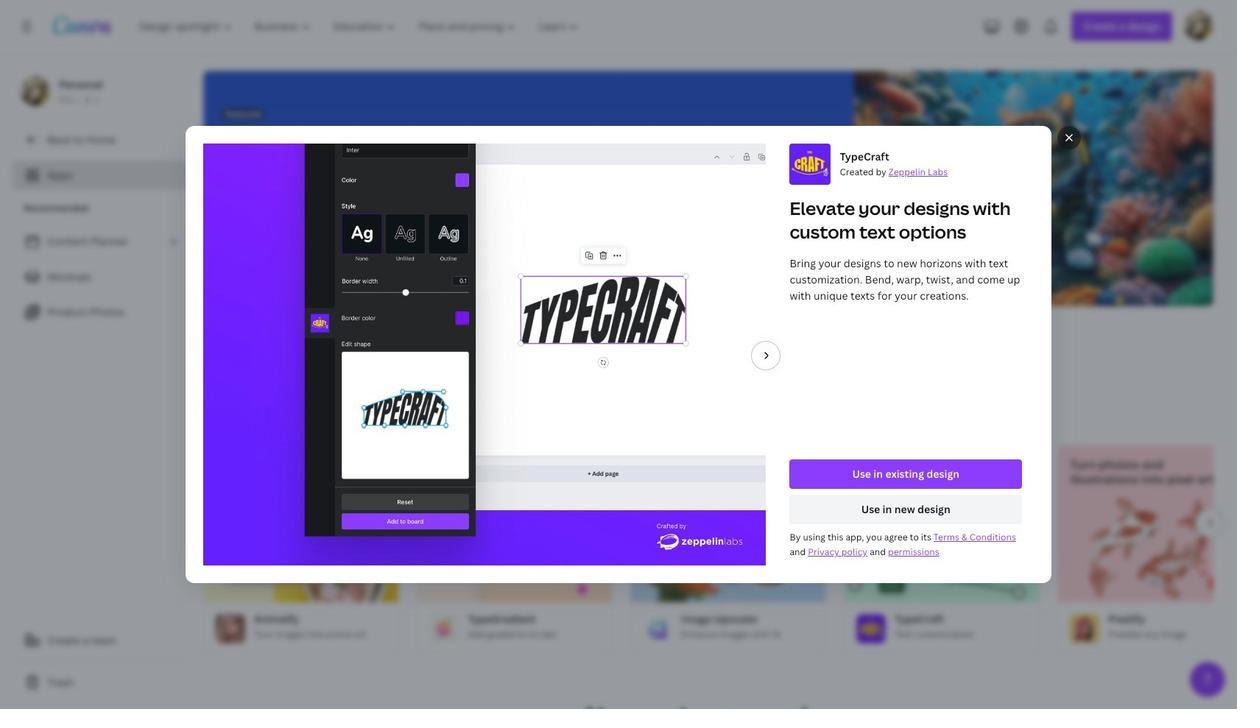 Task type: vqa. For each thing, say whether or not it's contained in the screenshot.
LMS Integrations
no



Task type: describe. For each thing, give the bounding box(es) containing it.
0 vertical spatial image upscaler image
[[631, 499, 826, 603]]

0 vertical spatial pixelify image
[[1059, 499, 1238, 603]]

1 vertical spatial image upscaler image
[[643, 614, 673, 644]]

top level navigation element
[[130, 12, 592, 41]]

typecraft image
[[845, 499, 1040, 603]]



Task type: locate. For each thing, give the bounding box(es) containing it.
1 vertical spatial pixelify image
[[1071, 614, 1100, 644]]

an image with a cursor next to a text box containing the prompt "a cat going scuba diving" to generate an image. the generated image of a cat doing scuba diving is behind the text box. image
[[795, 71, 1214, 307]]

list
[[12, 227, 192, 327]]

animeify image
[[216, 614, 245, 644]]

typegradient image
[[430, 614, 459, 644]]

animeify image
[[204, 499, 399, 603]]

image upscaler image
[[631, 499, 826, 603], [643, 614, 673, 644]]

typegradient image
[[418, 499, 612, 603]]

Input field to search for apps search field
[[233, 319, 459, 347]]

typecraft image
[[857, 614, 886, 644]]

pixelify image
[[1059, 499, 1238, 603], [1071, 614, 1100, 644]]



